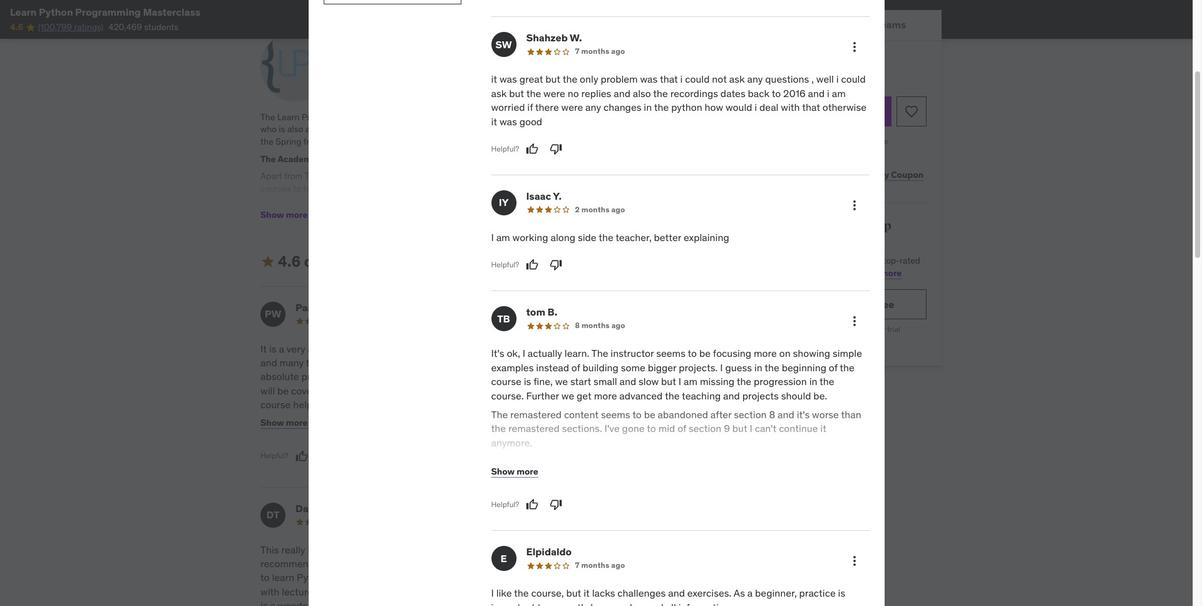Task type: vqa. For each thing, say whether or not it's contained in the screenshot.
beginning
yes



Task type: locate. For each thing, give the bounding box(es) containing it.
0 horizontal spatial really
[[281, 543, 305, 556]]

more down the "top-"
[[881, 267, 903, 279]]

show
[[261, 209, 284, 221], [261, 417, 284, 429], [491, 466, 515, 477]]

know
[[393, 370, 417, 383]]

guess
[[726, 361, 752, 374]]

how inside the learn programming academy was created by tim buchalka, a software developer with 40 years experience, who is also an instructor on udemy, with over 1.93m+ students in his courses on java, python, android, c#  and the spring framework. the academy's goal in the next three years, is to teach five million people to learn how to program. apart from tim's own courses, which are all available here, we are working with the very best teachers, creating courses to teach the essential skills required by developers, at all levels. one other important philosophy is that our courses are taught by real professionals; software developers with real and substantial experience in the industry, who are also great teachers.  all our instructors are experienced, software developers!
[[599, 153, 617, 164]]

i inside this is an excellent course and i appreciate the clarity and precision of the content, as well as the author's presentation style.
[[628, 543, 631, 556]]

and down search reviews text field
[[382, 13, 398, 25]]

better down experienced,
[[654, 231, 682, 244]]

teacher,
[[616, 231, 652, 244]]

c#
[[660, 124, 671, 135]]

2 vertical spatial we
[[562, 389, 575, 402]]

trial
[[888, 325, 901, 334]]

show more button for honestly, sometimes the topics are chaotic and confusing to me and i find better content on youtube.
[[491, 459, 538, 484]]

2 horizontal spatial am
[[832, 87, 846, 99]]

-
[[443, 13, 447, 25]]

7 months ago
[[575, 47, 625, 56], [575, 561, 625, 570]]

important inside the learn programming academy was created by tim buchalka, a software developer with 40 years experience, who is also an instructor on udemy, with over 1.93m+ students in his courses on java, python, android, c#  and the spring framework. the academy's goal in the next three years, is to teach five million people to learn how to program. apart from tim's own courses, which are all available here, we are working with the very best teachers, creating courses to teach the essential skills required by developers, at all levels. one other important philosophy is that our courses are taught by real professionals; software developers with real and substantial experience in the industry, who are also great teachers.  all our instructors are experienced, software developers!
[[302, 200, 340, 211]]

9
[[724, 422, 730, 435]]

this down earlier
[[425, 384, 442, 397]]

0 horizontal spatial am
[[496, 231, 510, 244]]

0 vertical spatial working
[[517, 170, 548, 182]]

is inside i like the course, but it lacks challenges and exercises. as a beginner, practice is important to correctly learn and record all information.
[[838, 587, 846, 600]]

this for this really is a masterclass! i would definitely recommend this for anyone who really wants to learn python inside and out. it is jam packed with lectures which cover everything but also it is a wonderfully interactive course provi
[[261, 543, 279, 556]]

1 could from the left
[[685, 73, 710, 85]]

many up absolute at the left of the page
[[280, 356, 304, 369]]

on down developer
[[561, 124, 571, 135]]

show for apart from tim's own courses, which are all available here, we are working with the very best teachers, creating courses to teach the essential skills required by developers, at all levels.
[[261, 209, 284, 221]]

who up out. at bottom
[[385, 557, 403, 570]]

to left the 'mid'
[[647, 422, 656, 435]]

to
[[772, 87, 781, 99], [451, 153, 460, 164], [565, 153, 574, 164], [619, 153, 627, 164], [293, 183, 301, 194], [805, 218, 818, 234], [688, 347, 697, 360], [382, 370, 391, 383], [331, 398, 340, 411], [633, 408, 642, 421], [293, 412, 302, 425], [404, 412, 413, 425], [647, 422, 656, 435], [751, 455, 760, 468], [261, 571, 270, 584], [538, 601, 547, 606]]

101k
[[414, 252, 447, 271]]

for left 'free'
[[860, 298, 874, 311]]

wants
[[432, 557, 459, 570]]

million
[[504, 153, 533, 164]]

buy this course
[[781, 105, 855, 117]]

out.
[[379, 571, 397, 584]]

2 vertical spatial learn
[[856, 267, 879, 279]]

1 vertical spatial important
[[491, 601, 535, 606]]

that inside it is a very awesome class and many details and many techniques that usually a new absolute programmer wish to know earlier one will be covered in the course. indeed this course help me to be a better programmer and thanks to the panel of specialist to build up this very useful course for everyone.
[[358, 356, 376, 369]]

wishlist image
[[904, 104, 920, 119]]

will inside it is a very awesome class and many details and many techniques that usually a new absolute programmer wish to know earlier one will be covered in the course. indeed this course help me to be a better programmer and thanks to the panel of specialist to build up this very useful course for everyone.
[[261, 384, 275, 397]]

i left like
[[491, 587, 494, 600]]

0 vertical spatial well
[[817, 73, 834, 85]]

which down inside
[[320, 585, 347, 598]]

1 vertical spatial b.
[[548, 502, 558, 515]]

am down projects.
[[684, 375, 698, 388]]

left
[[790, 74, 803, 85]]

i left find at the right
[[798, 455, 801, 468]]

to up the everyone.
[[404, 412, 413, 425]]

in up android,
[[644, 101, 652, 113]]

we down instead on the left of the page
[[555, 375, 568, 388]]

course. inside it is a very awesome class and many details and many techniques that usually a new absolute programmer wish to know earlier one will be covered in the course. indeed this course help me to be a better programmer and thanks to the panel of specialist to build up this very useful course for everyone.
[[357, 384, 389, 397]]

2 horizontal spatial our
[[869, 255, 882, 266]]

at
[[805, 74, 812, 85], [495, 183, 502, 194], [799, 325, 806, 334]]

i inside honestly, sometimes the topics are chaotic and confusing to me and i find better content on youtube.
[[798, 455, 801, 468]]

instructor up some
[[611, 347, 654, 360]]

mark review by shahzeb w. as unhelpful image
[[550, 143, 563, 155]]

of right panel
[[349, 412, 357, 425]]

2 7 from the top
[[575, 561, 580, 570]]

1 vertical spatial remastered
[[509, 422, 560, 435]]

recordings
[[671, 87, 718, 99]]

2 horizontal spatial software
[[587, 200, 622, 211]]

1 vertical spatial course,
[[531, 587, 564, 600]]

is
[[279, 124, 285, 135], [442, 153, 449, 164], [387, 200, 393, 211], [269, 342, 277, 355], [524, 375, 531, 388], [308, 543, 315, 556], [511, 543, 518, 556], [408, 571, 415, 584], [838, 587, 846, 600], [261, 599, 268, 606]]

next
[[371, 153, 389, 164], [507, 356, 526, 369]]

building
[[583, 361, 619, 374]]

problem
[[601, 73, 638, 85]]

0 vertical spatial any
[[748, 73, 763, 85]]

0 vertical spatial which
[[380, 170, 403, 182]]

b. for paul b. pb
[[548, 502, 558, 515]]

1 vertical spatial programmer
[[394, 398, 449, 411]]

that up wish
[[358, 356, 376, 369]]

the up anymore.
[[491, 408, 508, 421]]

wonderfully
[[278, 599, 330, 606]]

help
[[293, 398, 313, 411]]

this
[[814, 74, 829, 85], [802, 105, 820, 117], [804, 169, 820, 180], [760, 255, 775, 266], [425, 384, 442, 397], [261, 426, 277, 439], [316, 557, 333, 570]]

by up the 1.93m+
[[445, 111, 454, 123]]

great down the iy
[[495, 212, 516, 224]]

the left industry,
[[393, 212, 406, 224]]

0 horizontal spatial who
[[261, 124, 277, 135]]

will inside i will miss the voice of tim saying: " see you in the next video" !!!....excellent program and very detailed. thanks, mr. tim!
[[495, 342, 510, 355]]

developers,
[[447, 183, 492, 194]]

more down help
[[286, 417, 308, 429]]

1 this from the left
[[261, 543, 279, 556]]

months for y.
[[582, 205, 610, 214]]

indeed
[[392, 384, 423, 397]]

1 vertical spatial next
[[507, 356, 526, 369]]

to down recommend
[[261, 571, 270, 584]]

1 horizontal spatial course,
[[777, 255, 806, 266]]

important
[[302, 200, 340, 211], [491, 601, 535, 606]]

1 vertical spatial learn
[[277, 111, 300, 123]]

me inside it is a very awesome class and many details and many techniques that usually a new absolute programmer wish to know earlier one will be covered in the course. indeed this course help me to be a better programmer and thanks to the panel of specialist to build up this very useful course for everyone.
[[315, 398, 329, 411]]

great inside the learn programming academy was created by tim buchalka, a software developer with 40 years experience, who is also an instructor on udemy, with over 1.93m+ students in his courses on java, python, android, c#  and the spring framework. the academy's goal in the next three years, is to teach five million people to learn how to program. apart from tim's own courses, which are all available here, we are working with the very best teachers, creating courses to teach the essential skills required by developers, at all levels. one other important philosophy is that our courses are taught by real professionals; software developers with real and substantial experience in the industry, who are also great teachers.  all our instructors are experienced, software developers!
[[495, 212, 516, 224]]

7 months ago for lacks
[[575, 561, 625, 570]]

the down "clarity"
[[490, 571, 505, 584]]

programming inside the learn programming academy was created by tim buchalka, a software developer with 40 years experience, who is also an instructor on udemy, with over 1.93m+ students in his courses on java, python, android, c#  and the spring framework. the academy's goal in the next three years, is to teach five million people to learn how to program. apart from tim's own courses, which are all available here, we are working with the very best teachers, creating courses to teach the essential skills required by developers, at all levels. one other important philosophy is that our courses are taught by real professionals; software developers with real and substantial experience in the industry, who are also great teachers.  all our instructors are experienced, software developers!
[[302, 111, 355, 123]]

1 horizontal spatial real
[[514, 200, 529, 211]]

0 vertical spatial we
[[489, 170, 500, 182]]

slow
[[639, 375, 659, 388]]

additional actions for review by elpidaldo image
[[847, 554, 862, 569]]

teams tab list
[[729, 10, 942, 41]]

1 horizontal spatial any
[[748, 73, 763, 85]]

me down can't
[[763, 455, 777, 468]]

anymore.
[[491, 436, 533, 449]]

isaac
[[526, 190, 551, 202]]

well down appreciate
[[662, 557, 680, 570]]

0 vertical spatial remastered
[[511, 408, 562, 421]]

b. inside paul b. pb
[[548, 502, 558, 515]]

new
[[419, 356, 438, 369]]

teach down "tim's"
[[303, 183, 325, 194]]

the
[[563, 73, 578, 85], [527, 87, 541, 99], [654, 87, 668, 99], [654, 101, 669, 113], [261, 136, 273, 147], [355, 153, 369, 164], [569, 170, 582, 182], [327, 183, 340, 194], [393, 212, 406, 224], [599, 231, 614, 244], [535, 342, 550, 355], [490, 356, 505, 369], [765, 361, 780, 374], [840, 361, 855, 374], [737, 375, 752, 388], [820, 375, 835, 388], [340, 384, 354, 397], [665, 389, 680, 402], [305, 412, 319, 425], [491, 422, 506, 435], [587, 455, 602, 468], [683, 543, 698, 556], [593, 557, 608, 570], [490, 571, 505, 584], [514, 587, 529, 600]]

academy's
[[278, 153, 323, 164]]

as down appreciate
[[649, 557, 660, 570]]

0 horizontal spatial as
[[649, 557, 660, 570]]

courses, inside get this course, plus 11,000+ of our top-rated courses, with personal plan.
[[744, 267, 777, 279]]

an right e
[[520, 543, 531, 556]]

0 vertical spatial ask
[[730, 73, 745, 85]]

2 7 months ago from the top
[[575, 561, 625, 570]]

created
[[413, 111, 443, 123]]

section left "9"
[[689, 422, 722, 435]]

1 vertical spatial after
[[711, 408, 732, 421]]

4.6 left (100,799
[[10, 22, 23, 33]]

would inside this really is a masterclass! i would definitely recommend this for anyone who really wants to learn python inside and out. it is jam packed with lectures which cover everything but also it is a wonderfully interactive course provi
[[389, 543, 416, 556]]

substantial experience
[[294, 212, 382, 224]]

the inside it's ok, i actually learn. the instructor seems to be focusing more on showing simple examples instead of building some bigger projects. i guess in the beginning of the course is fine, we start small and slow but i am missing the progression in the course. further we get more advanced the teaching and projects should be.
[[592, 347, 608, 360]]

coupon
[[892, 169, 924, 180]]

1 horizontal spatial this
[[490, 543, 508, 556]]

helpful? for i am working along side the teacher, better explaining
[[491, 260, 519, 269]]

advanced
[[620, 389, 663, 402]]

0 horizontal spatial an
[[305, 124, 315, 135]]

real
[[514, 200, 529, 211], [261, 212, 275, 224]]

were down no
[[562, 101, 583, 113]]

2 b. from the top
[[548, 502, 558, 515]]

courses inside subscribe to udemy's top courses
[[744, 234, 790, 250]]

iy
[[499, 196, 509, 209]]

python up (100,799
[[39, 6, 73, 18]]

jia
[[322, 301, 335, 314]]

0 horizontal spatial programming
[[75, 6, 141, 18]]

7
[[575, 47, 580, 56], [575, 561, 580, 570]]

learn
[[576, 153, 597, 164], [272, 571, 295, 584], [591, 601, 613, 606]]

0 horizontal spatial python
[[39, 6, 73, 18]]

i left ok,
[[490, 342, 493, 355]]

w.
[[570, 32, 582, 44], [337, 301, 349, 314]]

android,
[[625, 124, 658, 135]]

0 horizontal spatial this
[[261, 543, 279, 556]]

learn python programming masterclass
[[10, 6, 201, 18]]

courses, up essential at top
[[345, 170, 378, 182]]

0 vertical spatial at
[[805, 74, 812, 85]]

1 vertical spatial we
[[555, 375, 568, 388]]

course. inside it's ok, i actually learn. the instructor seems to be focusing more on showing simple examples instead of building some bigger projects. i guess in the beginning of the course is fine, we start small and slow but i am missing the progression in the course. further we get more advanced the teaching and projects should be.
[[491, 389, 524, 402]]

mark review by tom b. as helpful image
[[526, 499, 539, 511]]

1 horizontal spatial programmer
[[394, 398, 449, 411]]

it inside i like the course, but it lacks challenges and exercises. as a beginner, practice is important to correctly learn and record all information.
[[584, 587, 590, 600]]

students up sw on the left top of the page
[[479, 13, 518, 25]]

mark review by tom b. as unhelpful image
[[550, 499, 563, 511]]

2 could from the left
[[842, 73, 866, 85]]

ask up dates
[[730, 73, 745, 85]]

1 vertical spatial better
[[364, 398, 391, 411]]

0 horizontal spatial 4.6
[[10, 22, 23, 33]]

course, inside get this course, plus 11,000+ of our top-rated courses, with personal plan.
[[777, 255, 806, 266]]

am
[[832, 87, 846, 99], [496, 231, 510, 244], [684, 375, 698, 388]]

for inside it is a very awesome class and many details and many techniques that usually a new absolute programmer wish to know earlier one will be covered in the course. indeed this course help me to be a better programmer and thanks to the panel of specialist to build up this very useful course for everyone.
[[363, 426, 375, 439]]

instructor inside the learn programming academy was created by tim buchalka, a software developer with 40 years experience, who is also an instructor on udemy, with over 1.93m+ students in his courses on java, python, android, c#  and the spring framework. the academy's goal in the next three years, is to teach five million people to learn how to program. apart from tim's own courses, which are all available here, we are working with the very best teachers, creating courses to teach the essential skills required by developers, at all levels. one other important philosophy is that our courses are taught by real professionals; software developers with real and substantial experience in the industry, who are also great teachers.  all our instructors are experienced, software developers!
[[317, 124, 355, 135]]

jam
[[417, 571, 434, 584]]

0 vertical spatial for
[[860, 298, 874, 311]]

but down bigger
[[662, 375, 676, 388]]

after up "9"
[[711, 408, 732, 421]]

with inside get this course, plus 11,000+ of our top-rated courses, with personal plan.
[[779, 267, 796, 279]]

seems inside the remastered content seems to be abandoned after section 8 and it's worse than the remastered sections. i've gone to mid of section 9 but i can't continue it anymore.
[[601, 408, 631, 421]]

and up information.
[[668, 587, 685, 600]]

software up his
[[520, 111, 554, 123]]

well inside this is an excellent course and i appreciate the clarity and precision of the content, as well as the author's presentation style.
[[662, 557, 680, 570]]

1 horizontal spatial teach
[[462, 153, 485, 164]]

0 vertical spatial show more
[[261, 209, 308, 221]]

udemy,
[[369, 124, 398, 135]]

personal down plus
[[798, 267, 832, 279]]

,
[[812, 73, 814, 85]]

all up the iy
[[504, 183, 513, 194]]

remastered down mark review by said m. as helpful image
[[509, 422, 560, 435]]

programming up 420,469 on the left of page
[[75, 6, 141, 18]]

be inside the remastered content seems to be abandoned after section 8 and it's worse than the remastered sections. i've gone to mid of section 9 but i can't continue it anymore.
[[644, 408, 656, 421]]

2 vertical spatial better
[[823, 455, 850, 468]]

0 vertical spatial seems
[[657, 347, 686, 360]]

teach up here,
[[462, 153, 485, 164]]

years
[[628, 111, 649, 123]]

seems up bigger
[[657, 347, 686, 360]]

many up usually
[[397, 342, 421, 355]]

with down 2016
[[781, 101, 800, 113]]

anytime
[[835, 340, 861, 350]]

after inside starting at $20.00 per month after trial cancel anytime
[[871, 325, 886, 334]]

at inside starting at $20.00 per month after trial cancel anytime
[[799, 325, 806, 334]]

very inside i will miss the voice of tim saying: " see you in the next video" !!!....excellent program and very detailed. thanks, mr. tim!
[[680, 356, 698, 369]]

and down missing
[[723, 389, 740, 402]]

own
[[327, 170, 343, 182]]

the remastered content seems to be abandoned after section 8 and it's worse than the remastered sections. i've gone to mid of section 9 but i can't continue it anymore.
[[491, 408, 862, 449]]

to inside i like the course, but it lacks challenges and exercises. as a beginner, practice is important to correctly learn and record all information.
[[538, 601, 547, 606]]

0 horizontal spatial after
[[711, 408, 732, 421]]

0 vertical spatial important
[[302, 200, 340, 211]]

better inside it is a very awesome class and many details and many techniques that usually a new absolute programmer wish to know earlier one will be covered in the course. indeed this course help me to be a better programmer and thanks to the panel of specialist to build up this very useful course for everyone.
[[364, 398, 391, 411]]

a left "new"
[[412, 356, 417, 369]]

section
[[734, 408, 767, 421], [689, 422, 722, 435]]

8 inside the remastered content seems to be abandoned after section 8 and it's worse than the remastered sections. i've gone to mid of section 9 but i can't continue it anymore.
[[769, 408, 776, 421]]

very inside the learn programming academy was created by tim buchalka, a software developer with 40 years experience, who is also an instructor on udemy, with over 1.93m+ students in his courses on java, python, android, c#  and the spring framework. the academy's goal in the next three years, is to teach five million people to learn how to program. apart from tim's own courses, which are all available here, we are working with the very best teachers, creating courses to teach the essential skills required by developers, at all levels. one other important philosophy is that our courses are taught by real professionals; software developers with real and substantial experience in the industry, who are also great teachers.  all our instructors are experienced, software developers!
[[584, 170, 600, 182]]

this inside this really is a masterclass! i would definitely recommend this for anyone who really wants to learn python inside and out. it is jam packed with lectures which cover everything but also it is a wonderfully interactive course provi
[[261, 543, 279, 556]]

1 vertical spatial who
[[444, 212, 460, 224]]

for inside this really is a masterclass! i would definitely recommend this for anyone who really wants to learn python inside and out. it is jam packed with lectures which cover everything but also it is a wonderfully interactive course provi
[[335, 557, 348, 570]]

1 vertical spatial 8
[[769, 408, 776, 421]]

personal
[[798, 267, 832, 279], [793, 298, 835, 311]]

learn more
[[856, 267, 903, 279]]

in inside it is a very awesome class and many details and many techniques that usually a new absolute programmer wish to know earlier one will be covered in the course. indeed this course help me to be a better programmer and thanks to the panel of specialist to build up this very useful course for everyone.
[[329, 384, 337, 397]]

0 horizontal spatial course.
[[357, 384, 389, 397]]

5
[[757, 74, 762, 85]]

am inside it's ok, i actually learn. the instructor seems to be focusing more on showing simple examples instead of building some bigger projects. i guess in the beginning of the course is fine, we start small and slow but i am missing the progression in the course. further we get more advanced the teaching and projects should be.
[[684, 375, 698, 388]]

apply coupon button
[[863, 162, 927, 187]]

but inside i like the course, but it lacks challenges and exercises. as a beginner, practice is important to correctly learn and record all information.
[[567, 587, 581, 600]]

0 vertical spatial instructor
[[317, 124, 355, 135]]

all right "record"
[[666, 601, 676, 606]]

7 months ago up only
[[575, 47, 625, 56]]

0 horizontal spatial many
[[280, 356, 304, 369]]

1 7 months ago from the top
[[575, 47, 625, 56]]

panel
[[322, 412, 346, 425]]

1 vertical spatial ask
[[491, 87, 507, 99]]

2 as from the left
[[682, 557, 692, 570]]

in
[[644, 101, 652, 113], [505, 124, 512, 135], [345, 153, 353, 164], [384, 212, 392, 224], [685, 342, 693, 355], [755, 361, 763, 374], [810, 375, 818, 388], [329, 384, 337, 397]]

challenges
[[618, 587, 666, 600]]

1 horizontal spatial for
[[363, 426, 375, 439]]

this really is a masterclass! i would definitely recommend this for anyone who really wants to learn python inside and out. it is jam packed with lectures which cover everything but also it is a wonderfully interactive course provi
[[261, 543, 469, 606]]

of inside the remastered content seems to be abandoned after section 8 and it's worse than the remastered sections. i've gone to mid of section 9 but i can't continue it anymore.
[[678, 422, 687, 435]]

7 up presentation
[[575, 561, 580, 570]]

content,
[[610, 557, 647, 570]]

0 vertical spatial personal
[[798, 267, 832, 279]]

0 horizontal spatial w.
[[337, 301, 349, 314]]

fine,
[[534, 375, 553, 388]]

months
[[582, 47, 610, 56], [582, 205, 610, 214], [580, 316, 608, 325], [582, 321, 610, 330], [582, 561, 610, 570]]

but inside it's ok, i actually learn. the instructor seems to be focusing more on showing simple examples instead of building some bigger projects. i guess in the beginning of the course is fine, we start small and slow but i am missing the progression in the course. further we get more advanced the teaching and projects should be.
[[662, 375, 676, 388]]

w. right shahzeb on the top
[[570, 32, 582, 44]]

0 vertical spatial content
[[564, 408, 599, 421]]

is up available
[[442, 153, 449, 164]]

4.6 right medium image
[[278, 252, 301, 271]]

1 vertical spatial section
[[689, 422, 722, 435]]

1 b. from the top
[[548, 306, 558, 318]]

1 vertical spatial show more
[[261, 417, 308, 429]]

11,000+
[[826, 255, 857, 266]]

could
[[685, 73, 710, 85], [842, 73, 866, 85]]

1 vertical spatial programming
[[302, 111, 355, 123]]

1 vertical spatial would
[[389, 543, 416, 556]]

like
[[496, 587, 512, 600]]

the up be.
[[820, 375, 835, 388]]

0 vertical spatial teach
[[462, 153, 485, 164]]

course down panel
[[330, 426, 361, 439]]

to up available
[[451, 153, 460, 164]]

were
[[544, 87, 565, 99], [562, 101, 583, 113]]

the up the abandoned
[[665, 389, 680, 402]]

course down the everything
[[382, 599, 412, 606]]

months for w.
[[582, 47, 610, 56]]

we right the mark review by said m. as unhelpful image at the bottom left
[[562, 389, 575, 402]]

worried
[[491, 101, 525, 113]]

well for i
[[817, 73, 834, 85]]

a up absolute at the left of the page
[[279, 342, 284, 355]]

1 vertical spatial for
[[363, 426, 375, 439]]

course. down detailed. at the left of page
[[491, 389, 524, 402]]

i inside this really is a masterclass! i would definitely recommend this for anyone who really wants to learn python inside and out. it is jam packed with lectures which cover everything but also it is a wonderfully interactive course provi
[[384, 543, 387, 556]]

to inside this really is a masterclass! i would definitely recommend this for anyone who really wants to learn python inside and out. it is jam packed with lectures which cover everything but also it is a wonderfully interactive course provi
[[261, 571, 270, 584]]

which inside this really is a masterclass! i would definitely recommend this for anyone who really wants to learn python inside and out. it is jam packed with lectures which cover everything but also it is a wonderfully interactive course provi
[[320, 585, 347, 598]]

some
[[621, 361, 646, 374]]

(100,799
[[38, 22, 72, 33]]

well inside the it was great but the only problem was that i could not ask any questions , well i could ask but the were  no replies and also the recordings dates back to 2016 and i am worried if there were any changes in the python how would i deal with that            otherwise it was good
[[817, 73, 834, 85]]

day
[[795, 136, 807, 146]]

best
[[602, 170, 619, 182]]

it down worse
[[821, 422, 827, 435]]

0 horizontal spatial next
[[371, 153, 389, 164]]

the right goal
[[355, 153, 369, 164]]

real down 'one'
[[261, 212, 275, 224]]

content inside the remastered content seems to be abandoned after section 8 and it's worse than the remastered sections. i've gone to mid of section 9 but i can't continue it anymore.
[[564, 408, 599, 421]]

0 vertical spatial it
[[261, 342, 267, 355]]

0 vertical spatial course,
[[777, 255, 806, 266]]

course inside the "gift this course" link
[[822, 169, 850, 180]]

1 horizontal spatial w.
[[570, 32, 582, 44]]

show more for honestly, sometimes the topics are chaotic and confusing to me and i find better content on youtube.
[[491, 466, 538, 477]]

1 vertical spatial it
[[399, 571, 405, 584]]

it up absolute at the left of the page
[[261, 342, 267, 355]]

anyone
[[350, 557, 382, 570]]

courses, inside the learn programming academy was created by tim buchalka, a software developer with 40 years experience, who is also an instructor on udemy, with over 1.93m+ students in his courses on java, python, android, c#  and the spring framework. the academy's goal in the next three years, is to teach five million people to learn how to program. apart from tim's own courses, which are all available here, we are working with the very best teachers, creating courses to teach the essential skills required by developers, at all levels. one other important philosophy is that our courses are taught by real professionals; software developers with real and substantial experience in the industry, who are also great teachers.  all our instructors are experienced, software developers!
[[345, 170, 378, 182]]

7 for elpidaldo
[[575, 561, 580, 570]]

mark review by isaac y. as helpful image
[[526, 259, 539, 271]]

but inside this really is a masterclass! i would definitely recommend this for anyone who really wants to learn python inside and out. it is jam packed with lectures which cover everything but also it is a wonderfully interactive course provi
[[425, 585, 440, 598]]

show more down help
[[261, 417, 308, 429]]

2 vertical spatial our
[[869, 255, 882, 266]]

i inside i like the course, but it lacks challenges and exercises. as a beginner, practice is important to correctly learn and record all information.
[[491, 587, 494, 600]]

seems inside it's ok, i actually learn. the instructor seems to be focusing more on showing simple examples instead of building some bigger projects. i guess in the beginning of the course is fine, we start small and slow but i am missing the progression in the course. further we get more advanced the teaching and projects should be.
[[657, 347, 686, 360]]

great inside the it was great but the only problem was that i could not ask any questions , well i could ask but the were  no replies and also the recordings dates back to 2016 and i am worried if there were any changes in the python how would i deal with that            otherwise it was good
[[520, 73, 543, 85]]

0 vertical spatial will
[[495, 342, 510, 355]]

this up inside
[[316, 557, 333, 570]]

learn inside i like the course, but it lacks challenges and exercises. as a beginner, practice is important to correctly learn and record all information.
[[591, 601, 613, 606]]

w. right jia
[[337, 301, 349, 314]]

1 7 from the top
[[575, 47, 580, 56]]

0 vertical spatial 8
[[575, 321, 580, 330]]

of inside i will miss the voice of tim saying: " see you in the next video" !!!....excellent program and very detailed. thanks, mr. tim!
[[578, 342, 587, 355]]

this inside this is an excellent course and i appreciate the clarity and precision of the content, as well as the author's presentation style.
[[490, 543, 508, 556]]

0 horizontal spatial will
[[261, 384, 275, 397]]

but inside the remastered content seems to be abandoned after section 8 and it's worse than the remastered sections. i've gone to mid of section 9 but i can't continue it anymore.
[[733, 422, 748, 435]]

1 vertical spatial show more button
[[261, 411, 308, 436]]

courses down apart
[[261, 183, 291, 194]]

5 hours left at this price!
[[757, 74, 853, 85]]

1 horizontal spatial python
[[297, 571, 329, 584]]

2 this from the left
[[490, 543, 508, 556]]

the inside i like the course, but it lacks challenges and exercises. as a beginner, practice is important to correctly learn and record all information.
[[514, 587, 529, 600]]

0 vertical spatial an
[[305, 124, 315, 135]]

1 horizontal spatial course.
[[491, 389, 524, 402]]

months for b.
[[582, 321, 610, 330]]

can't
[[755, 422, 777, 435]]

course, up correctly
[[531, 587, 564, 600]]

1 horizontal spatial tim
[[589, 342, 605, 355]]

2 vertical spatial learn
[[591, 601, 613, 606]]

ago
[[612, 47, 625, 56], [612, 205, 625, 214], [610, 316, 624, 325], [612, 321, 626, 330], [612, 561, 625, 570]]

could up otherwise
[[842, 73, 866, 85]]

and down the you
[[660, 356, 677, 369]]

ago for y.
[[612, 205, 625, 214]]

this right buy
[[802, 105, 820, 117]]

all inside i like the course, but it lacks challenges and exercises. as a beginner, practice is important to correctly learn and record all information.
[[666, 601, 676, 606]]

instructor inside it's ok, i actually learn. the instructor seems to be focusing more on showing simple examples instead of building some bigger projects. i guess in the beginning of the course is fine, we start small and slow but i am missing the progression in the course. further we get more advanced the teaching and projects should be.
[[611, 347, 654, 360]]

which inside the learn programming academy was created by tim buchalka, a software developer with 40 years experience, who is also an instructor on udemy, with over 1.93m+ students in his courses on java, python, android, c#  and the spring framework. the academy's goal in the next three years, is to teach five million people to learn how to program. apart from tim's own courses, which are all available here, we are working with the very best teachers, creating courses to teach the essential skills required by developers, at all levels. one other important philosophy is that our courses are taught by real professionals; software developers with real and substantial experience in the industry, who are also great teachers.  all our instructors are experienced, software developers!
[[380, 170, 403, 182]]

0 vertical spatial 4.6
[[10, 22, 23, 33]]

confusing
[[705, 455, 749, 468]]

additional actions for review by isaac y. image
[[847, 198, 862, 213]]

0 vertical spatial show more button
[[261, 203, 320, 228]]

more
[[286, 209, 308, 221], [881, 267, 903, 279], [754, 347, 777, 360], [594, 389, 617, 402], [286, 417, 308, 429], [517, 466, 538, 477]]

specialist
[[360, 412, 402, 425]]

it inside the remastered content seems to be abandoned after section 8 and it's worse than the remastered sections. i've gone to mid of section 9 but i can't continue it anymore.
[[821, 422, 827, 435]]

1 horizontal spatial it
[[399, 571, 405, 584]]

1 horizontal spatial how
[[705, 101, 724, 113]]

this inside this really is a masterclass! i would definitely recommend this for anyone who really wants to learn python inside and out. it is jam packed with lectures which cover everything but also it is a wonderfully interactive course provi
[[316, 557, 333, 570]]

0 vertical spatial great
[[520, 73, 543, 85]]

i've
[[605, 422, 620, 435]]

learn down lacks
[[591, 601, 613, 606]]

it left lacks
[[584, 587, 590, 600]]

1 vertical spatial really
[[406, 557, 430, 570]]

usually
[[378, 356, 409, 369]]

our inside get this course, plus 11,000+ of our top-rated courses, with personal plan.
[[869, 255, 882, 266]]

0 vertical spatial show
[[261, 209, 284, 221]]

30-
[[782, 136, 795, 146]]

will down absolute at the left of the page
[[261, 384, 275, 397]]

with inside the it was great but the only problem was that i could not ask any questions , well i could ask but the were  no replies and also the recordings dates back to 2016 and i am worried if there were any changes in the python how would i deal with that            otherwise it was good
[[781, 101, 800, 113]]

0 horizontal spatial content
[[491, 469, 526, 482]]

me up panel
[[315, 398, 329, 411]]

missing
[[700, 375, 735, 388]]

top
[[872, 218, 892, 234]]

essential
[[342, 183, 377, 194]]

learn inside the learn programming academy was created by tim buchalka, a software developer with 40 years experience, who is also an instructor on udemy, with over 1.93m+ students in his courses on java, python, android, c#  and the spring framework. the academy's goal in the next three years, is to teach five million people to learn how to program. apart from tim's own courses, which are all available here, we are working with the very best teachers, creating courses to teach the essential skills required by developers, at all levels. one other important philosophy is that our courses are taught by real professionals; software developers with real and substantial experience in the industry, who are also great teachers.  all our instructors are experienced, software developers!
[[277, 111, 300, 123]]

how up best
[[599, 153, 617, 164]]

1 horizontal spatial who
[[385, 557, 403, 570]]

2 vertical spatial all
[[666, 601, 676, 606]]

changes
[[604, 101, 642, 113]]

0 horizontal spatial how
[[599, 153, 617, 164]]

1 horizontal spatial which
[[380, 170, 403, 182]]

would inside the it was great but the only problem was that i could not ask any questions , well i could ask but the were  no replies and also the recordings dates back to 2016 and i am worried if there were any changes in the python how would i deal with that            otherwise it was good
[[726, 101, 753, 113]]

1 horizontal spatial after
[[871, 325, 886, 334]]

to down hours
[[772, 87, 781, 99]]

awesome
[[308, 342, 350, 355]]

0 vertical spatial me
[[315, 398, 329, 411]]

but down jam
[[425, 585, 440, 598]]

are
[[405, 170, 418, 182], [502, 170, 515, 182], [461, 200, 473, 211], [462, 212, 475, 224], [629, 212, 642, 224], [634, 455, 648, 468]]



Task type: describe. For each thing, give the bounding box(es) containing it.
try
[[776, 298, 790, 311]]

academy
[[357, 111, 393, 123]]

learn inside the learn programming academy was created by tim buchalka, a software developer with 40 years experience, who is also an instructor on udemy, with over 1.93m+ students in his courses on java, python, android, c#  and the spring framework. the academy's goal in the next three years, is to teach five million people to learn how to program. apart from tim's own courses, which are all available here, we are working with the very best teachers, creating courses to teach the essential skills required by developers, at all levels. one other important philosophy is that our courses are taught by real professionals; software developers with real and substantial experience in the industry, who are also great teachers.  all our instructors are experienced, software developers!
[[576, 153, 597, 164]]

small
[[594, 375, 617, 388]]

the inside the remastered content seems to be abandoned after section 8 and it's worse than the remastered sections. i've gone to mid of section 9 but i can't continue it anymore.
[[491, 422, 506, 435]]

0 vertical spatial who
[[261, 124, 277, 135]]

starting
[[770, 325, 797, 334]]

1 vertical spatial show
[[261, 417, 284, 429]]

i right ,
[[837, 73, 839, 85]]

it down worried
[[491, 115, 497, 127]]

appreciate
[[633, 543, 681, 556]]

0 vertical spatial by
[[445, 111, 454, 123]]

professional programmers and teachers - 1.93m students
[[261, 13, 518, 25]]

it up worried
[[491, 73, 497, 85]]

more down small
[[594, 389, 617, 402]]

get this course, plus 11,000+ of our top-rated courses, with personal plan.
[[744, 255, 921, 279]]

this for this is an excellent course and i appreciate the clarity and precision of the content, as well as the author's presentation style.
[[490, 543, 508, 556]]

tim inside i will miss the voice of tim saying: " see you in the next video" !!!....excellent program and very detailed. thanks, mr. tim!
[[589, 342, 605, 355]]

lacks
[[592, 587, 615, 600]]

to up best
[[619, 153, 627, 164]]

programming for masterclass
[[75, 6, 141, 18]]

philosophy
[[342, 200, 385, 211]]

also up spring
[[287, 124, 303, 135]]

and inside the learn programming academy was created by tim buchalka, a software developer with 40 years experience, who is also an instructor on udemy, with over 1.93m+ students in his courses on java, python, android, c#  and the spring framework. the academy's goal in the next three years, is to teach five million people to learn how to program. apart from tim's own courses, which are all available here, we are working with the very best teachers, creating courses to teach the essential skills required by developers, at all levels. one other important philosophy is that our courses are taught by real professionals; software developers with real and substantial experience in the industry, who are also great teachers.  all our instructors are experienced, software developers!
[[277, 212, 292, 224]]

a inside i like the course, but it lacks challenges and exercises. as a beginner, practice is important to correctly learn and record all information.
[[748, 587, 753, 600]]

start
[[571, 375, 591, 388]]

are inside honestly, sometimes the topics are chaotic and confusing to me and i find better content on youtube.
[[634, 455, 648, 468]]

show more for apart from tim's own courses, which are all available here, we are working with the very best teachers, creating courses to teach the essential skills required by developers, at all levels.
[[261, 209, 308, 221]]

in right goal
[[345, 153, 353, 164]]

that right buy
[[802, 101, 821, 113]]

the up 2
[[569, 170, 582, 182]]

exercises.
[[688, 587, 732, 600]]

the up apart
[[261, 153, 276, 164]]

and up up
[[452, 398, 468, 411]]

i up ratings
[[491, 231, 494, 244]]

projects
[[743, 389, 779, 402]]

with inside this really is a masterclass! i would definitely recommend this for anyone who really wants to learn python inside and out. it is jam packed with lectures which cover everything but also it is a wonderfully interactive course provi
[[261, 585, 280, 598]]

an inside the learn programming academy was created by tim buchalka, a software developer with 40 years experience, who is also an instructor on udemy, with over 1.93m+ students in his courses on java, python, android, c#  and the spring framework. the academy's goal in the next three years, is to teach five million people to learn how to program. apart from tim's own courses, which are all available here, we are working with the very best teachers, creating courses to teach the essential skills required by developers, at all levels. one other important philosophy is that our courses are taught by real professionals; software developers with real and substantial experience in the industry, who are also great teachers.  all our instructors are experienced, software developers!
[[305, 124, 315, 135]]

was inside the learn programming academy was created by tim buchalka, a software developer with 40 years experience, who is also an instructor on udemy, with over 1.93m+ students in his courses on java, python, android, c#  and the spring framework. the academy's goal in the next three years, is to teach five million people to learn how to program. apart from tim's own courses, which are all available here, we are working with the very best teachers, creating courses to teach the essential skills required by developers, at all levels. one other important philosophy is that our courses are taught by real professionals; software developers with real and substantial experience in the industry, who are also great teachers.  all our instructors are experienced, software developers!
[[395, 111, 411, 123]]

further
[[526, 389, 559, 402]]

how inside the it was great but the only problem was that i could not ask any questions , well i could ask but the were  no replies and also the recordings dates back to 2016 and i am worried if there were any changes in the python how would i deal with that            otherwise it was good
[[705, 101, 724, 113]]

0 horizontal spatial any
[[586, 101, 601, 113]]

additional actions for review by tom b. image
[[847, 314, 862, 329]]

of down 'simple'
[[829, 361, 838, 374]]

was right the problem on the top of the page
[[640, 73, 658, 85]]

0 vertical spatial many
[[397, 342, 421, 355]]

projects.
[[679, 361, 718, 374]]

the down guess
[[737, 375, 752, 388]]

to up gone
[[633, 408, 642, 421]]

the left spring
[[261, 136, 273, 147]]

the up useful
[[305, 412, 319, 425]]

that up recordings
[[660, 73, 678, 85]]

programming for academy
[[302, 111, 355, 123]]

next inside the learn programming academy was created by tim buchalka, a software developer with 40 years experience, who is also an instructor on udemy, with over 1.93m+ students in his courses on java, python, android, c#  and the spring framework. the academy's goal in the next three years, is to teach five million people to learn how to program. apart from tim's own courses, which are all available here, we are working with the very best teachers, creating courses to teach the essential skills required by developers, at all levels. one other important philosophy is that our courses are taught by real professionals; software developers with real and substantial experience in the industry, who are also great teachers.  all our instructors are experienced, software developers!
[[371, 153, 389, 164]]

try personal plan for free
[[776, 298, 895, 311]]

it's ok, i actually learn. the instructor seems to be focusing more on showing simple examples instead of building some bigger projects. i guess in the beginning of the course is fine, we start small and slow but i am missing the progression in the course. further we get more advanced the teaching and projects should be.
[[491, 347, 863, 402]]

to inside honestly, sometimes the topics are chaotic and confusing to me and i find better content on youtube.
[[751, 455, 760, 468]]

that inside the learn programming academy was created by tim buchalka, a software developer with 40 years experience, who is also an instructor on udemy, with over 1.93m+ students in his courses on java, python, android, c#  and the spring framework. the academy's goal in the next three years, is to teach five million people to learn how to program. apart from tim's own courses, which are all available here, we are working with the very best teachers, creating courses to teach the essential skills required by developers, at all levels. one other important philosophy is that our courses are taught by real professionals; software developers with real and substantial experience in the industry, who are also great teachers.  all our instructors are experienced, software developers!
[[395, 200, 411, 211]]

is inside it's ok, i actually learn. the instructor seems to be focusing more on showing simple examples instead of building some bigger projects. i guess in the beginning of the course is fine, we start small and slow but i am missing the progression in the course. further we get more advanced the teaching and projects should be.
[[524, 375, 531, 388]]

i up buy this course
[[828, 87, 830, 99]]

elpidaldo
[[526, 546, 572, 558]]

tim buchalka's learn programming academy image
[[261, 31, 331, 101]]

to inside it's ok, i actually learn. the instructor seems to be focusing more on showing simple examples instead of building some bigger projects. i guess in the beginning of the course is fine, we start small and slow but i am missing the progression in the course. further we get more advanced the teaching and projects should be.
[[688, 347, 697, 360]]

0 vertical spatial section
[[734, 408, 767, 421]]

not
[[712, 73, 727, 85]]

it was great but the only problem was that i could not ask any questions , well i could ask but the were  no replies and also the recordings dates back to 2016 and i am worried if there were any changes in the python how would i deal with that            otherwise it was good
[[491, 73, 867, 127]]

mark review by said m. as helpful image
[[525, 398, 537, 411]]

the up c#
[[654, 101, 669, 113]]

0 vertical spatial our
[[413, 200, 426, 211]]

here,
[[467, 170, 487, 182]]

correctly
[[549, 601, 588, 606]]

course inside buy this course button
[[822, 105, 855, 117]]

rating
[[356, 252, 399, 271]]

and down ,
[[808, 87, 825, 99]]

101k ratings
[[414, 252, 501, 271]]

shahzeb w.
[[526, 32, 582, 44]]

gone
[[622, 422, 645, 435]]

tim inside the learn programming academy was created by tim buchalka, a software developer with 40 years experience, who is also an instructor on udemy, with over 1.93m+ students in his courses on java, python, android, c#  and the spring framework. the academy's goal in the next three years, is to teach five million people to learn how to program. apart from tim's own courses, which are all available here, we are working with the very best teachers, creating courses to teach the essential skills required by developers, at all levels. one other important philosophy is that our courses are taught by real professionals; software developers with real and substantial experience in the industry, who are also great teachers.  all our instructors are experienced, software developers!
[[456, 111, 470, 123]]

with up python,
[[596, 111, 613, 123]]

more up developers! on the top
[[286, 209, 308, 221]]

this right gift on the top right of page
[[804, 169, 820, 180]]

to down usually
[[382, 370, 391, 383]]

4.6 course rating
[[278, 252, 399, 271]]

packed
[[436, 571, 469, 584]]

0 horizontal spatial all
[[420, 170, 429, 182]]

be down absolute at the left of the page
[[278, 384, 289, 397]]

it inside this really is a masterclass! i would definitely recommend this for anyone who really wants to learn python inside and out. it is jam packed with lectures which cover everything but also it is a wonderfully interactive course provi
[[463, 585, 469, 598]]

in left his
[[505, 124, 512, 135]]

of inside this is an excellent course and i appreciate the clarity and precision of the content, as well as the author's presentation style.
[[582, 557, 591, 570]]

is inside this is an excellent course and i appreciate the clarity and precision of the content, as well as the author's presentation style.
[[511, 543, 518, 556]]

and inside i will miss the voice of tim saying: " see you in the next video" !!!....excellent program and very detailed. thanks, mr. tim!
[[660, 356, 677, 369]]

mark review by pang jia w. as helpful image
[[295, 450, 308, 463]]

a left wonderfully
[[270, 599, 276, 606]]

is down skills
[[387, 200, 393, 211]]

7 for shahzeb w.
[[575, 47, 580, 56]]

learn for learn more
[[856, 267, 879, 279]]

mid
[[659, 422, 675, 435]]

on down academy
[[357, 124, 367, 135]]

2 months ago
[[575, 205, 625, 214]]

mark review by paul b. as unhelpful image
[[548, 599, 561, 606]]

Search reviews text field
[[324, 0, 440, 4]]

medium image
[[261, 254, 276, 269]]

i up recordings
[[681, 73, 683, 85]]

well for as
[[662, 557, 680, 570]]

to down from
[[293, 183, 301, 194]]

0 vertical spatial programmer
[[302, 370, 357, 383]]

and up author's
[[519, 557, 536, 570]]

five
[[487, 153, 502, 164]]

this inside get this course, plus 11,000+ of our top-rated courses, with personal plan.
[[760, 255, 775, 266]]

1 vertical spatial w.
[[337, 301, 349, 314]]

b. for tom b.
[[548, 306, 558, 318]]

lectures
[[282, 585, 318, 598]]

is up spring
[[279, 124, 285, 135]]

see
[[647, 342, 665, 355]]

1 vertical spatial am
[[496, 231, 510, 244]]

am inside the it was great but the only problem was that i could not ask any questions , well i could ask but the were  no replies and also the recordings dates back to 2016 and i am worried if there were any changes in the python how would i deal with that            otherwise it was good
[[832, 87, 846, 99]]

an inside this is an excellent course and i appreciate the clarity and precision of the content, as well as the author's presentation style.
[[520, 543, 531, 556]]

important inside i like the course, but it lacks challenges and exercises. as a beginner, practice is important to correctly learn and record all information.
[[491, 601, 535, 606]]

i will miss the voice of tim saying: " see you in the next video" !!!....excellent program and very detailed. thanks, mr. tim!
[[490, 342, 698, 383]]

mark review by isaac y. as unhelpful image
[[550, 259, 563, 271]]

in right guess
[[755, 361, 763, 374]]

the learn programming academy was created by tim buchalka, a software developer with 40 years experience, who is also an instructor on udemy, with over 1.93m+ students in his courses on java, python, android, c#  and the spring framework. the academy's goal in the next three years, is to teach five million people to learn how to program. apart from tim's own courses, which are all available here, we are working with the very best teachers, creating courses to teach the essential skills required by developers, at all levels. one other important philosophy is that our courses are taught by real professionals; software developers with real and substantial experience in the industry, who are also great teachers.  all our instructors are experienced, software developers!
[[261, 111, 696, 236]]

a up specialist
[[357, 398, 362, 411]]

better inside honestly, sometimes the topics are chaotic and confusing to me and i find better content on youtube.
[[823, 455, 850, 468]]

masterclass
[[143, 6, 201, 18]]

month
[[847, 325, 869, 334]]

teaching
[[682, 389, 721, 402]]

helpful? for i will miss the voice of tim saying: " see you in the next video" !!!....excellent program and very detailed. thanks, mr. tim!
[[490, 399, 518, 409]]

0 horizontal spatial ask
[[491, 87, 507, 99]]

spring
[[276, 136, 301, 147]]

this right ,
[[814, 74, 829, 85]]

it inside it is a very awesome class and many details and many techniques that usually a new absolute programmer wish to know earlier one will be covered in the course. indeed this course help me to be a better programmer and thanks to the panel of specialist to build up this very useful course for everyone.
[[261, 342, 267, 355]]

it's
[[491, 347, 505, 360]]

1 horizontal spatial better
[[654, 231, 682, 244]]

plan
[[837, 298, 858, 311]]

more down starting
[[754, 347, 777, 360]]

taught
[[475, 200, 501, 211]]

years,
[[415, 153, 440, 164]]

otherwise
[[823, 101, 867, 113]]

helpful? left mark review by pang jia w. as helpful icon at the left of the page
[[261, 451, 289, 460]]

and inside this really is a masterclass! i would definitely recommend this for anyone who really wants to learn python inside and out. it is jam packed with lectures which cover everything but also it is a wonderfully interactive course provi
[[360, 571, 377, 584]]

months for m.
[[580, 316, 608, 325]]

very down the thanks
[[280, 426, 298, 439]]

tim!
[[584, 370, 603, 383]]

2
[[575, 205, 580, 214]]

to inside subscribe to udemy's top courses
[[805, 218, 818, 234]]

7 months ago for problem
[[575, 47, 625, 56]]

and up content,
[[609, 543, 626, 556]]

with down "people"
[[550, 170, 567, 182]]

1 vertical spatial were
[[562, 101, 583, 113]]

helpful? for it was great but the only problem was that i could not ask any questions , well i could ask but the were  no replies and also the recordings dates back to 2016 and i am worried if there were any changes in the python how would i deal with that            otherwise it was good
[[491, 144, 519, 153]]

1 vertical spatial many
[[280, 356, 304, 369]]

be up panel
[[343, 398, 354, 411]]

4.6 for 4.6 course rating
[[278, 252, 301, 271]]

show for honestly, sometimes the topics are chaotic and confusing to me and i find better content on youtube.
[[491, 466, 515, 477]]

2 horizontal spatial who
[[444, 212, 460, 224]]

and left find at the right
[[779, 455, 796, 468]]

course, inside i like the course, but it lacks challenges and exercises. as a beginner, practice is important to correctly learn and record all information.
[[531, 587, 564, 600]]

the down 'simple'
[[840, 361, 855, 374]]

a inside the learn programming academy was created by tim buchalka, a software developer with 40 years experience, who is also an instructor on udemy, with over 1.93m+ students in his courses on java, python, android, c#  and the spring framework. the academy's goal in the next three years, is to teach five million people to learn how to program. apart from tim's own courses, which are all available here, we are working with the very best teachers, creating courses to teach the essential skills required by developers, at all levels. one other important philosophy is that our courses are taught by real professionals; software developers with real and substantial experience in the industry, who are also great teachers.  all our instructors are experienced, software developers!
[[513, 111, 517, 123]]

is inside it is a very awesome class and many details and many techniques that usually a new absolute programmer wish to know earlier one will be covered in the course. indeed this course help me to be a better programmer and thanks to the panel of specialist to build up this very useful course for everyone.
[[269, 342, 277, 355]]

tim's
[[305, 170, 325, 182]]

4.6 for 4.6
[[10, 22, 23, 33]]

class
[[353, 342, 375, 355]]

1 vertical spatial personal
[[793, 298, 835, 311]]

1 horizontal spatial really
[[406, 557, 430, 570]]

$20.00
[[808, 325, 832, 334]]

the right side
[[599, 231, 614, 244]]

y.
[[553, 190, 562, 202]]

also inside this really is a masterclass! i would definitely recommend this for anyone who really wants to learn python inside and out. it is jam packed with lectures which cover everything but also it is a wonderfully interactive course provi
[[443, 585, 461, 598]]

to inside the it was great but the only problem was that i could not ask any questions , well i could ask but the were  no replies and also the recordings dates back to 2016 and i am worried if there were any changes in the python how would i deal with that            otherwise it was good
[[772, 87, 781, 99]]

the right appreciate
[[683, 543, 698, 556]]

python,
[[593, 124, 623, 135]]

developers!
[[297, 225, 342, 236]]

questions
[[766, 73, 809, 85]]

and right chaotic
[[686, 455, 702, 468]]

a left the "masterclass!"
[[318, 543, 323, 556]]

in inside i will miss the voice of tim saying: " see you in the next video" !!!....excellent program and very detailed. thanks, mr. tim!
[[685, 342, 693, 355]]

after inside the remastered content seems to be abandoned after section 8 and it's worse than the remastered sections. i've gone to mid of section 9 but i can't continue it anymore.
[[711, 408, 732, 421]]

but up worried
[[509, 87, 524, 99]]

of inside it is a very awesome class and many details and many techniques that usually a new absolute programmer wish to know earlier one will be covered in the course. indeed this course help me to be a better programmer and thanks to the panel of specialist to build up this very useful course for everyone.
[[349, 412, 357, 425]]

1 vertical spatial our
[[570, 212, 583, 224]]

the up no
[[563, 73, 578, 85]]

pb
[[495, 509, 509, 521]]

more down anymore.
[[517, 466, 538, 477]]

learn for learn python programming masterclass
[[10, 6, 37, 18]]

but up 'there' at left top
[[546, 73, 561, 85]]

of down learn.
[[572, 361, 580, 374]]

on inside honestly, sometimes the topics are chaotic and confusing to me and i find better content on youtube.
[[528, 469, 540, 482]]

next inside i will miss the voice of tim saying: " see you in the next video" !!!....excellent program and very detailed. thanks, mr. tim!
[[507, 356, 526, 369]]

the up detailed. at the left of page
[[490, 356, 505, 369]]

professional
[[261, 13, 316, 25]]

saying:
[[608, 342, 639, 355]]

to right the mark review by shahzeb w. as unhelpful icon
[[565, 153, 574, 164]]

mark review by shahzeb w. as helpful image
[[526, 143, 539, 155]]

very up absolute at the left of the page
[[287, 342, 305, 355]]

honestly,
[[491, 455, 533, 468]]

of inside get this course, plus 11,000+ of our top-rated courses, with personal plan.
[[859, 255, 867, 266]]

learn inside this really is a masterclass! i would definitely recommend this for anyone who really wants to learn python inside and out. it is jam packed with lectures which cover everything but also it is a wonderfully interactive course provi
[[272, 571, 295, 584]]

show more button for apart from tim's own courses, which are all available here, we are working with the very best teachers, creating courses to teach the essential skills required by developers, at all levels.
[[261, 203, 320, 228]]

0 horizontal spatial section
[[689, 422, 722, 435]]

no
[[568, 87, 579, 99]]

teachers
[[401, 13, 441, 25]]

the inside honestly, sometimes the topics are chaotic and confusing to me and i find better content on youtube.
[[587, 455, 602, 468]]

practice
[[800, 587, 836, 600]]

1 vertical spatial working
[[513, 231, 548, 244]]

the down tim buchalka's learn programming academy image
[[261, 111, 275, 123]]

ok,
[[507, 347, 520, 360]]

1 vertical spatial real
[[261, 212, 275, 224]]

precision
[[539, 557, 580, 570]]

the up if
[[527, 87, 541, 99]]

1 vertical spatial software
[[587, 200, 622, 211]]

the inside the remastered content seems to be abandoned after section 8 and it's worse than the remastered sections. i've gone to mid of section 9 but i can't continue it anymore.
[[491, 408, 508, 421]]

we inside the learn programming academy was created by tim buchalka, a software developer with 40 years experience, who is also an instructor on udemy, with over 1.93m+ students in his courses on java, python, android, c#  and the spring framework. the academy's goal in the next three years, is to teach five million people to learn how to program. apart from tim's own courses, which are all available here, we are working with the very best teachers, creating courses to teach the essential skills required by developers, at all levels. one other important philosophy is that our courses are taught by real professionals; software developers with real and substantial experience in the industry, who are also great teachers.  all our instructors are experienced, software developers!
[[489, 170, 500, 182]]

in inside the it was great but the only problem was that i could not ask any questions , well i could ask but the were  no replies and also the recordings dates back to 2016 and i am worried if there were any changes in the python how would i deal with that            otherwise it was good
[[644, 101, 652, 113]]

courses down 'there' at left top
[[528, 124, 559, 135]]

who inside this really is a masterclass! i would definitely recommend this for anyone who really wants to learn python inside and out. it is jam packed with lectures which cover everything but also it is a wonderfully interactive course provi
[[385, 557, 403, 570]]

1 horizontal spatial all
[[504, 183, 513, 194]]

0 vertical spatial were
[[544, 87, 565, 99]]

additional actions for review by shahzeb w. image
[[847, 40, 862, 55]]

in down philosophy
[[384, 212, 392, 224]]

back
[[748, 87, 770, 99]]

1 vertical spatial by
[[436, 183, 445, 194]]

was up worried
[[500, 73, 517, 85]]

i left deal
[[755, 101, 757, 113]]

course inside this is an excellent course and i appreciate the clarity and precision of the content, as well as the author's presentation style.
[[576, 543, 607, 556]]

good
[[520, 115, 543, 127]]

(100,799 ratings)
[[38, 22, 104, 33]]

was down worried
[[500, 115, 517, 127]]

2 vertical spatial by
[[503, 200, 512, 211]]

0 horizontal spatial 8
[[575, 321, 580, 330]]

i up missing
[[721, 361, 723, 374]]

beginner,
[[755, 587, 797, 600]]

alarm image
[[744, 75, 754, 85]]

clarity
[[490, 557, 517, 570]]

and down challenges
[[616, 601, 632, 606]]

course inside it's ok, i actually learn. the instructor seems to be focusing more on showing simple examples instead of building some bigger projects. i guess in the beginning of the course is fine, we start small and slow but i am missing the progression in the course. further we get more advanced the teaching and projects should be.
[[491, 375, 522, 388]]

as
[[734, 587, 745, 600]]

0 vertical spatial w.
[[570, 32, 582, 44]]

back
[[835, 136, 852, 146]]

ago for m.
[[610, 316, 624, 325]]

course up the thanks
[[261, 398, 291, 411]]

to up panel
[[331, 398, 340, 411]]

gift this course
[[787, 169, 850, 180]]

i inside the remastered content seems to be abandoned after section 8 and it's worse than the remastered sections. i've gone to mid of section 9 but i can't continue it anymore.
[[750, 422, 753, 435]]

the up style.
[[593, 557, 608, 570]]

people
[[535, 153, 563, 164]]

isaac y.
[[526, 190, 562, 202]]

on inside it's ok, i actually learn. the instructor seems to be focusing more on showing simple examples instead of building some bigger projects. i guess in the beginning of the course is fine, we start small and slow but i am missing the progression in the course. further we get more advanced the teaching and projects should be.
[[780, 347, 791, 360]]

is left jam
[[408, 571, 415, 584]]

at inside the learn programming academy was created by tim buchalka, a software developer with 40 years experience, who is also an instructor on udemy, with over 1.93m+ students in his courses on java, python, android, c#  and the spring framework. the academy's goal in the next three years, is to teach five million people to learn how to program. apart from tim's own courses, which are all available here, we are working with the very best teachers, creating courses to teach the essential skills required by developers, at all levels. one other important philosophy is that our courses are taught by real professionals; software developers with real and substantial experience in the industry, who are also great teachers.  all our instructors are experienced, software developers!
[[495, 183, 502, 194]]

and up absolute at the left of the page
[[261, 356, 277, 369]]

cancel
[[810, 340, 833, 350]]

dt
[[267, 509, 280, 521]]

with left over
[[400, 124, 417, 135]]

this down the thanks
[[261, 426, 277, 439]]

and inside the remastered content seems to be abandoned after section 8 and it's worse than the remastered sections. i've gone to mid of section 9 but i can't continue it anymore.
[[778, 408, 795, 421]]

this is an excellent course and i appreciate the clarity and precision of the content, as well as the author's presentation style.
[[490, 543, 698, 584]]

ago for w.
[[612, 47, 625, 56]]

1 as from the left
[[649, 557, 660, 570]]

detailed.
[[490, 370, 528, 383]]

i down projects.
[[679, 375, 682, 388]]

students down masterclass
[[144, 22, 179, 33]]

beginning
[[782, 361, 827, 374]]

teachers,
[[621, 170, 658, 182]]

0 vertical spatial really
[[281, 543, 305, 556]]

0 horizontal spatial software
[[261, 225, 295, 236]]

and up changes
[[614, 87, 631, 99]]

also down the taught
[[477, 212, 493, 224]]

python inside this really is a masterclass! i would definitely recommend this for anyone who really wants to learn python inside and out. it is jam packed with lectures which cover everything but also it is a wonderfully interactive course provi
[[297, 571, 329, 584]]

simple
[[833, 347, 863, 360]]

progression
[[754, 375, 807, 388]]

you
[[667, 342, 683, 355]]

0 horizontal spatial teach
[[303, 183, 325, 194]]

working inside the learn programming academy was created by tim buchalka, a software developer with 40 years experience, who is also an instructor on udemy, with over 1.93m+ students in his courses on java, python, android, c#  and the spring framework. the academy's goal in the next three years, is to teach five million people to learn how to program. apart from tim's own courses, which are all available here, we are working with the very best teachers, creating courses to teach the essential skills required by developers, at all levels. one other important philosophy is that our courses are taught by real professionals; software developers with real and substantial experience in the industry, who are also great teachers.  all our instructors are experienced, software developers!
[[517, 170, 548, 182]]

this inside button
[[802, 105, 820, 117]]

mark review by said m. as unhelpful image
[[548, 398, 561, 411]]

his
[[514, 124, 526, 135]]

also inside the it was great but the only problem was that i could not ask any questions , well i could ask but the were  no replies and also the recordings dates back to 2016 and i am worried if there were any changes in the python how would i deal with that            otherwise it was good
[[633, 87, 651, 99]]

cover
[[349, 585, 373, 598]]

ago for b.
[[612, 321, 626, 330]]

learn more link
[[856, 267, 903, 279]]

explaining
[[684, 231, 730, 244]]

0 vertical spatial software
[[520, 111, 554, 123]]

course down developers! on the top
[[304, 252, 353, 271]]

is up recommend
[[308, 543, 315, 556]]

personal inside get this course, plus 11,000+ of our top-rated courses, with personal plan.
[[798, 267, 832, 279]]

courses up industry,
[[428, 200, 459, 211]]

be inside it's ok, i actually learn. the instructor seems to be focusing more on showing simple examples instead of building some bigger projects. i guess in the beginning of the course is fine, we start small and slow but i am missing the progression in the course. further we get more advanced the teaching and projects should be.
[[700, 347, 711, 360]]

replies
[[582, 87, 612, 99]]

the up experience,
[[654, 87, 668, 99]]

me inside honestly, sometimes the topics are chaotic and confusing to me and i find better content on youtube.
[[763, 455, 777, 468]]

topics
[[604, 455, 631, 468]]

the up panel
[[340, 384, 354, 397]]

mark review by paul b. as helpful image
[[525, 599, 537, 606]]

with up experienced,
[[669, 200, 685, 211]]



